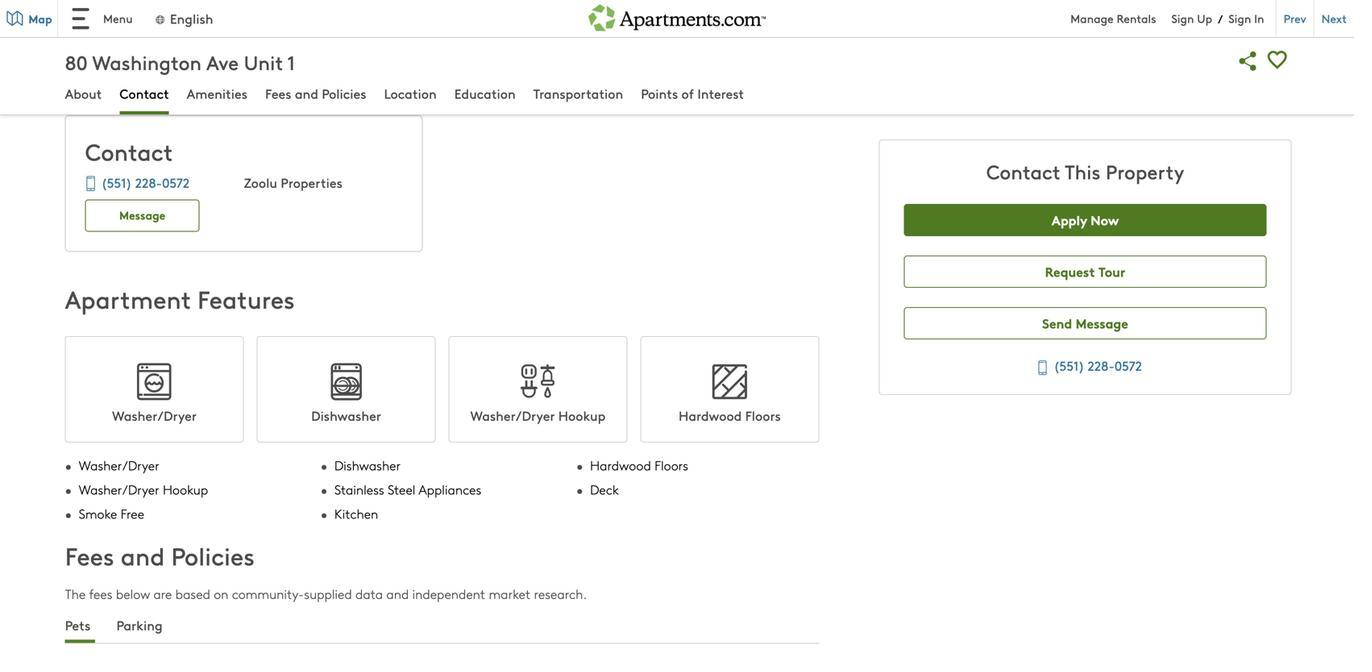 Task type: locate. For each thing, give the bounding box(es) containing it.
properties
[[281, 173, 342, 192]]

0 horizontal spatial 0572
[[162, 173, 190, 192]]

message inside send message button
[[1076, 314, 1128, 332]]

and inside 80 washington ave is an apartment community located in rockland county and the 10901 zip code.
[[516, 84, 538, 102]]

0 vertical spatial policies
[[322, 84, 366, 102]]

code.
[[622, 84, 657, 102]]

this
[[1065, 158, 1101, 185]]

contact left is
[[120, 84, 169, 102]]

1 vertical spatial dishwasher
[[334, 456, 401, 474]]

0 vertical spatial ave
[[206, 49, 239, 75]]

fees down "1"
[[265, 84, 291, 102]]

hardwood
[[679, 406, 742, 424], [590, 456, 651, 474]]

1 vertical spatial message
[[1076, 314, 1128, 332]]

and left the
[[516, 84, 538, 102]]

1 horizontal spatial message
[[1076, 314, 1128, 332]]

0 horizontal spatial hardwood
[[590, 456, 651, 474]]

1 horizontal spatial policies
[[322, 84, 366, 102]]

sign left in
[[1229, 10, 1251, 26]]

amenities
[[187, 84, 247, 102]]

data
[[356, 585, 383, 602]]

education
[[454, 84, 516, 102]]

1 horizontal spatial fees
[[265, 84, 291, 102]]

prev
[[1284, 10, 1306, 26]]

0 vertical spatial floors
[[745, 406, 781, 424]]

(551) 228-0572 link down send message button
[[1029, 354, 1142, 379]]

1 vertical spatial 80
[[65, 84, 80, 102]]

hookup
[[558, 406, 606, 424], [163, 480, 208, 498]]

80 left contact button
[[65, 84, 80, 102]]

dishwasher for dishwasher
[[311, 406, 381, 424]]

policies
[[322, 84, 366, 102], [171, 538, 255, 572]]

parking button
[[112, 616, 167, 634]]

apply now button
[[904, 204, 1267, 236]]

0 vertical spatial 0572
[[162, 173, 190, 192]]

points of interest button
[[641, 84, 744, 105]]

0 vertical spatial message
[[119, 207, 165, 223]]

contact for contact button
[[120, 84, 169, 102]]

county
[[468, 84, 512, 102]]

1 horizontal spatial sign
[[1229, 10, 1251, 26]]

below
[[116, 585, 150, 602]]

1 horizontal spatial fees and policies
[[265, 84, 366, 102]]

sign left up
[[1172, 10, 1194, 26]]

0 horizontal spatial message
[[119, 207, 165, 223]]

1 vertical spatial floors
[[655, 456, 688, 474]]

rockland
[[408, 84, 465, 102]]

1 vertical spatial hookup
[[163, 480, 208, 498]]

1 horizontal spatial 228-
[[1088, 356, 1115, 374]]

washington inside 80 washington ave is an apartment community located in rockland county and the 10901 zip code.
[[83, 84, 153, 102]]

apartment
[[65, 282, 191, 315]]

1 vertical spatial hardwood
[[590, 456, 651, 474]]

2 80 from the top
[[65, 84, 80, 102]]

dishwasher inside 'dishwasher stainless steel appliances kitchen'
[[334, 456, 401, 474]]

0 vertical spatial hardwood
[[679, 406, 742, 424]]

contact left the this
[[987, 158, 1061, 185]]

fees inside fees and policies button
[[265, 84, 291, 102]]

contact button
[[120, 84, 169, 105]]

deck
[[590, 480, 619, 498]]

1 vertical spatial fees and policies
[[65, 538, 255, 572]]

80 inside 80 washington ave is an apartment community located in rockland county and the 10901 zip code.
[[65, 84, 80, 102]]

fees
[[265, 84, 291, 102], [65, 538, 114, 572]]

policies left in at the top of page
[[322, 84, 366, 102]]

and down "1"
[[295, 84, 318, 102]]

228- down send message button
[[1088, 356, 1115, 374]]

1 vertical spatial (551) 228-0572 link
[[1029, 354, 1142, 379]]

policies up on
[[171, 538, 255, 572]]

transportation
[[533, 84, 623, 102]]

1 vertical spatial washington
[[83, 84, 153, 102]]

floors
[[745, 406, 781, 424], [655, 456, 688, 474]]

next
[[1322, 10, 1347, 26]]

0 horizontal spatial (551)
[[101, 173, 132, 192]]

0 vertical spatial hookup
[[558, 406, 606, 424]]

0 horizontal spatial (551) 228-0572
[[101, 173, 190, 192]]

(551) 228-0572 link up message button on the left top of page
[[80, 173, 190, 192]]

and
[[516, 84, 538, 102], [295, 84, 318, 102], [121, 538, 165, 572], [386, 585, 409, 602]]

0 vertical spatial (551) 228-0572 link
[[80, 173, 190, 192]]

message
[[119, 207, 165, 223], [1076, 314, 1128, 332]]

(551) 228-0572 link
[[80, 173, 190, 192], [1029, 354, 1142, 379]]

free
[[121, 505, 144, 522]]

pets button
[[65, 616, 95, 634]]

washington left is
[[83, 84, 153, 102]]

are
[[153, 585, 172, 602]]

apartment features
[[65, 282, 295, 315]]

0 horizontal spatial (551) 228-0572 link
[[80, 173, 190, 192]]

the fees below are based on community-supplied data and independent market research.
[[65, 585, 587, 602]]

0 horizontal spatial policies
[[171, 538, 255, 572]]

of
[[682, 84, 694, 102]]

1 horizontal spatial floors
[[745, 406, 781, 424]]

about button
[[65, 84, 102, 105]]

steel
[[388, 480, 415, 498]]

0 horizontal spatial floors
[[655, 456, 688, 474]]

1 vertical spatial (551) 228-0572
[[1054, 356, 1142, 374]]

based
[[175, 585, 210, 602]]

(551) up message button on the left top of page
[[101, 173, 132, 192]]

hardwood inside hardwood floors deck
[[590, 456, 651, 474]]

0 vertical spatial dishwasher
[[311, 406, 381, 424]]

dishwasher
[[311, 406, 381, 424], [334, 456, 401, 474]]

0 vertical spatial (551)
[[101, 173, 132, 192]]

stainless
[[334, 480, 384, 498]]

1 vertical spatial policies
[[171, 538, 255, 572]]

ave for is
[[156, 84, 177, 102]]

0 vertical spatial fees
[[265, 84, 291, 102]]

1 vertical spatial 0572
[[1115, 356, 1142, 374]]

0 horizontal spatial fees and policies
[[65, 538, 255, 572]]

contact for contact this property
[[987, 158, 1061, 185]]

ave up amenities at top left
[[206, 49, 239, 75]]

the
[[542, 84, 561, 102]]

(551) 228-0572 up message button on the left top of page
[[101, 173, 190, 192]]

0 horizontal spatial hookup
[[163, 480, 208, 498]]

1 horizontal spatial (551) 228-0572 link
[[1029, 354, 1142, 379]]

floors for hardwood floors deck
[[655, 456, 688, 474]]

1 horizontal spatial ave
[[206, 49, 239, 75]]

washer/dryer
[[112, 406, 197, 424], [471, 406, 555, 424], [79, 456, 159, 474], [79, 480, 159, 498]]

1 80 from the top
[[65, 49, 88, 75]]

(551) 228-0572 down send message button
[[1054, 356, 1142, 374]]

(551) 228-0572
[[101, 173, 190, 192], [1054, 356, 1142, 374]]

0 horizontal spatial ave
[[156, 84, 177, 102]]

kitchen
[[334, 505, 378, 522]]

1 vertical spatial fees
[[65, 538, 114, 572]]

228-
[[135, 173, 162, 192], [1088, 356, 1115, 374]]

0572 up message button on the left top of page
[[162, 173, 190, 192]]

0 vertical spatial 80
[[65, 49, 88, 75]]

1 vertical spatial ave
[[156, 84, 177, 102]]

contact this property
[[987, 158, 1184, 185]]

(551) down send
[[1054, 356, 1085, 374]]

on
[[214, 585, 228, 602]]

fees and policies
[[265, 84, 366, 102], [65, 538, 255, 572]]

1 horizontal spatial (551)
[[1054, 356, 1085, 374]]

80 washington ave unit 1
[[65, 49, 295, 75]]

0 vertical spatial washington
[[92, 49, 202, 75]]

contact down contact button
[[85, 136, 173, 167]]

apply
[[1052, 210, 1087, 229]]

washington up contact button
[[92, 49, 202, 75]]

map link
[[0, 0, 58, 37]]

fees up fees
[[65, 538, 114, 572]]

location
[[384, 84, 437, 102]]

0572 down send message button
[[1115, 356, 1142, 374]]

80 up about
[[65, 49, 88, 75]]

0 horizontal spatial 228-
[[135, 173, 162, 192]]

dishwasher stainless steel appliances kitchen
[[334, 456, 481, 522]]

floors for hardwood floors
[[745, 406, 781, 424]]

fees and policies button
[[265, 84, 366, 105]]

ave for unit
[[206, 49, 239, 75]]

fees and policies down "1"
[[265, 84, 366, 102]]

0 horizontal spatial sign
[[1172, 10, 1194, 26]]

2 sign from the left
[[1229, 10, 1251, 26]]

sign
[[1172, 10, 1194, 26], [1229, 10, 1251, 26]]

hardwood floors deck
[[590, 456, 688, 498]]

floors inside hardwood floors deck
[[655, 456, 688, 474]]

transportation button
[[533, 84, 623, 105]]

228- up message button on the left top of page
[[135, 173, 162, 192]]

ave inside 80 washington ave is an apartment community located in rockland county and the 10901 zip code.
[[156, 84, 177, 102]]

1 horizontal spatial hardwood
[[679, 406, 742, 424]]

dishwasher for dishwasher stainless steel appliances kitchen
[[334, 456, 401, 474]]

english link
[[154, 9, 213, 27]]

hardwood for hardwood floors deck
[[590, 456, 651, 474]]

ave left is
[[156, 84, 177, 102]]

rentals
[[1117, 10, 1156, 26]]

fees and policies up are
[[65, 538, 255, 572]]

request tour
[[1045, 262, 1126, 281]]

ave
[[206, 49, 239, 75], [156, 84, 177, 102]]

contact
[[120, 84, 169, 102], [85, 136, 173, 167], [987, 158, 1061, 185]]



Task type: vqa. For each thing, say whether or not it's contained in the screenshot.
'English' to the right
no



Task type: describe. For each thing, give the bounding box(es) containing it.
media tab list
[[65, 615, 819, 644]]

washer/dryer for washer/dryer washer/dryer hookup smoke free
[[79, 456, 159, 474]]

points of interest
[[641, 84, 744, 102]]

interest
[[698, 84, 744, 102]]

80 for 80 washington ave is an apartment community located in rockland county and the 10901 zip code.
[[65, 84, 80, 102]]

next link
[[1314, 0, 1354, 37]]

sign in link
[[1229, 10, 1264, 26]]

smoke
[[79, 505, 117, 522]]

fees
[[89, 585, 112, 602]]

1 vertical spatial 228-
[[1088, 356, 1115, 374]]

request
[[1045, 262, 1095, 281]]

an
[[192, 84, 207, 102]]

located
[[348, 84, 391, 102]]

and up below
[[121, 538, 165, 572]]

manage
[[1071, 10, 1114, 26]]

research.
[[534, 585, 587, 602]]

message button
[[85, 200, 200, 232]]

is
[[180, 84, 189, 102]]

unit
[[244, 49, 283, 75]]

washer/dryer for washer/dryer
[[112, 406, 197, 424]]

washer/dryer washer/dryer hookup smoke free
[[79, 456, 208, 522]]

send
[[1043, 314, 1072, 332]]

up
[[1197, 10, 1213, 26]]

parking
[[117, 616, 163, 634]]

sign up link
[[1172, 10, 1213, 26]]

1 vertical spatial (551)
[[1054, 356, 1085, 374]]

tour
[[1099, 262, 1126, 281]]

map
[[29, 10, 52, 27]]

zoolu properties
[[244, 173, 342, 192]]

supplied
[[304, 585, 352, 602]]

share listing image
[[1234, 46, 1263, 76]]

0 vertical spatial fees and policies
[[265, 84, 366, 102]]

1 horizontal spatial (551) 228-0572
[[1054, 356, 1142, 374]]

pets
[[65, 616, 90, 634]]

now
[[1091, 210, 1119, 229]]

hardwood for hardwood floors
[[679, 406, 742, 424]]

education button
[[454, 84, 516, 105]]

washer/dryer for washer/dryer hookup
[[471, 406, 555, 424]]

washington for 80 washington ave unit 1
[[92, 49, 202, 75]]

features
[[197, 282, 295, 315]]

80 for 80 washington ave unit 1
[[65, 49, 88, 75]]

apartments.com logo image
[[588, 0, 766, 31]]

in
[[395, 84, 405, 102]]

hookup inside washer/dryer washer/dryer hookup smoke free
[[163, 480, 208, 498]]

english
[[170, 9, 213, 27]]

menu
[[103, 10, 133, 26]]

points
[[641, 84, 678, 102]]

washer/dryer hookup
[[471, 406, 606, 424]]

10901
[[564, 84, 598, 102]]

and inside fees and policies button
[[295, 84, 318, 102]]

10901 link
[[564, 84, 598, 102]]

community
[[278, 84, 344, 102]]

0 vertical spatial 228-
[[135, 173, 162, 192]]

1
[[287, 49, 295, 75]]

request tour button
[[904, 256, 1267, 288]]

1 horizontal spatial 0572
[[1115, 356, 1142, 374]]

0 vertical spatial (551) 228-0572
[[101, 173, 190, 192]]

independent
[[412, 585, 485, 602]]

property
[[1106, 158, 1184, 185]]

location button
[[384, 84, 437, 105]]

washington for 80 washington ave is an apartment community located in rockland county and the 10901 zip code.
[[83, 84, 153, 102]]

message inside message button
[[119, 207, 165, 223]]

community-
[[232, 585, 304, 602]]

manage rentals sign up / sign in
[[1071, 10, 1264, 26]]

0 horizontal spatial fees
[[65, 538, 114, 572]]

send message
[[1043, 314, 1128, 332]]

about
[[65, 84, 102, 102]]

zoolu
[[244, 173, 277, 192]]

zip
[[601, 84, 619, 102]]

amenities button
[[187, 84, 247, 105]]

/
[[1218, 11, 1223, 26]]

hardwood floors
[[679, 406, 781, 424]]

manage rentals link
[[1071, 10, 1172, 26]]

policies inside button
[[322, 84, 366, 102]]

send message button
[[904, 307, 1267, 339]]

apartment
[[211, 84, 274, 102]]

prev link
[[1276, 0, 1314, 37]]

80 washington ave is an apartment community located in rockland county and the 10901 zip code.
[[65, 84, 657, 102]]

1 sign from the left
[[1172, 10, 1194, 26]]

and right data
[[386, 585, 409, 602]]

menu button
[[58, 0, 146, 37]]

rockland county link
[[408, 84, 512, 102]]

apply now
[[1052, 210, 1119, 229]]

1 horizontal spatial hookup
[[558, 406, 606, 424]]

in
[[1254, 10, 1264, 26]]

market
[[489, 585, 531, 602]]

the
[[65, 585, 86, 602]]

appliances
[[419, 480, 481, 498]]



